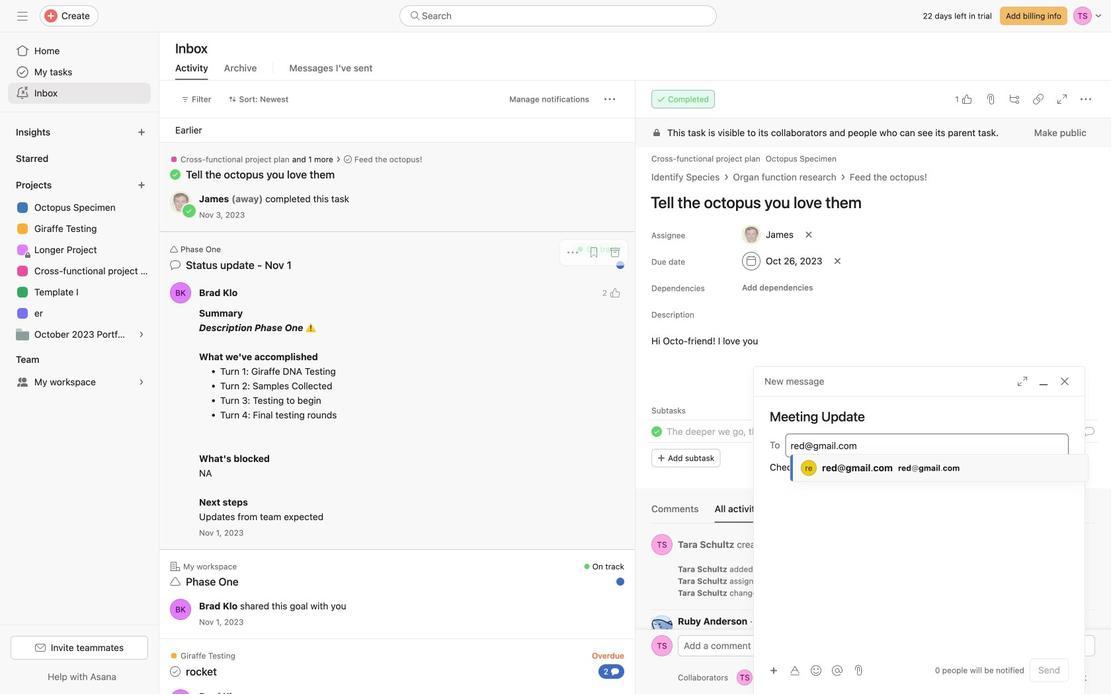 Task type: describe. For each thing, give the bounding box(es) containing it.
0 horizontal spatial open user profile image
[[170, 600, 191, 621]]

full screen image
[[1058, 94, 1068, 105]]

copy task link image
[[1034, 94, 1044, 105]]

close image
[[1060, 377, 1071, 387]]

2 add or remove collaborators image from the left
[[774, 670, 790, 686]]

global element
[[0, 32, 159, 112]]

0 vertical spatial open user profile image
[[170, 283, 191, 304]]

teams element
[[0, 348, 159, 396]]

at mention image
[[833, 666, 843, 677]]

new insights image
[[138, 128, 146, 136]]

1 vertical spatial open user profile image
[[652, 535, 673, 556]]

leftcount image
[[612, 669, 620, 676]]

Add subject text field
[[755, 408, 1086, 426]]

remove assignee image
[[806, 231, 813, 239]]

more actions for this task image
[[1082, 94, 1092, 105]]

tell the octopus you love them dialog
[[636, 81, 1112, 695]]

insert an object image
[[770, 668, 778, 675]]

2 likes. click to like this task image
[[610, 288, 621, 299]]

minimize image
[[1039, 377, 1050, 387]]

add to bookmarks image
[[589, 248, 600, 258]]

emoji image
[[811, 666, 822, 677]]

0 vertical spatial task name text field
[[643, 187, 1096, 218]]

3 delete story image from the top
[[1087, 589, 1095, 597]]

1 like. click to like this task image
[[962, 94, 973, 105]]

2 vertical spatial open user profile image
[[652, 616, 673, 637]]

add subtask image
[[1010, 94, 1021, 105]]

Type the name of a team, a project, or people text field
[[791, 438, 1062, 454]]

new project or portfolio image
[[138, 181, 146, 189]]

completed image
[[649, 424, 665, 440]]



Task type: locate. For each thing, give the bounding box(es) containing it.
1 vertical spatial delete story image
[[1087, 577, 1095, 585]]

open user profile image
[[170, 283, 191, 304], [652, 535, 673, 556], [652, 616, 673, 637]]

attachments: add a file to this task, tell the octopus you love them image
[[986, 94, 997, 105]]

0 vertical spatial delete story image
[[1087, 565, 1095, 573]]

1 add or remove collaborators image from the left
[[737, 670, 753, 686]]

more actions image
[[605, 94, 616, 105]]

1 vertical spatial open user profile image
[[652, 636, 673, 657]]

expand popout to full screen image
[[1018, 377, 1029, 387]]

archive notification image
[[610, 248, 621, 258]]

formatting image
[[790, 666, 801, 677]]

projects element
[[0, 173, 159, 348]]

add or remove collaborators image left insert an object image
[[737, 670, 753, 686]]

⚠️ image
[[306, 323, 316, 334]]

1 delete story image from the top
[[1087, 565, 1095, 573]]

add or remove collaborators image
[[798, 674, 806, 682]]

show options image
[[1083, 618, 1091, 625]]

0 comments. click to go to subtask details and comments image
[[1085, 427, 1095, 438]]

delete story image
[[1087, 565, 1095, 573], [1087, 577, 1095, 585], [1087, 589, 1095, 597]]

Task Name text field
[[643, 187, 1096, 218], [667, 425, 844, 439]]

toolbar
[[765, 662, 850, 681]]

0 vertical spatial open user profile image
[[170, 600, 191, 621]]

see details, october 2023 portfolio image
[[138, 331, 146, 339]]

hide sidebar image
[[17, 11, 28, 21]]

2 vertical spatial delete story image
[[1087, 589, 1095, 597]]

list box
[[400, 5, 717, 26]]

1 horizontal spatial add or remove collaborators image
[[774, 670, 790, 686]]

1 vertical spatial task name text field
[[667, 425, 844, 439]]

2 delete story image from the top
[[1087, 577, 1095, 585]]

tab list inside tell the octopus you love them dialog
[[652, 502, 1096, 524]]

see details, my workspace image
[[138, 379, 146, 387]]

0 horizontal spatial add or remove collaborators image
[[737, 670, 753, 686]]

main content
[[636, 118, 1112, 693]]

status update icon image
[[170, 260, 181, 271]]

add or remove collaborators image
[[737, 670, 753, 686], [774, 670, 790, 686]]

dialog
[[755, 367, 1086, 695]]

sort: newest image
[[229, 95, 237, 103]]

list item
[[636, 420, 1112, 444]]

1 horizontal spatial open user profile image
[[652, 636, 673, 657]]

add or remove collaborators image left add or remove collaborators image on the bottom of page
[[774, 670, 790, 686]]

open user profile image
[[170, 600, 191, 621], [652, 636, 673, 657]]

tab list
[[652, 502, 1096, 524]]

Completed checkbox
[[649, 424, 665, 440]]

clear due date image
[[834, 257, 842, 265]]



Task type: vqa. For each thing, say whether or not it's contained in the screenshot.
bottom Open user profile image
yes



